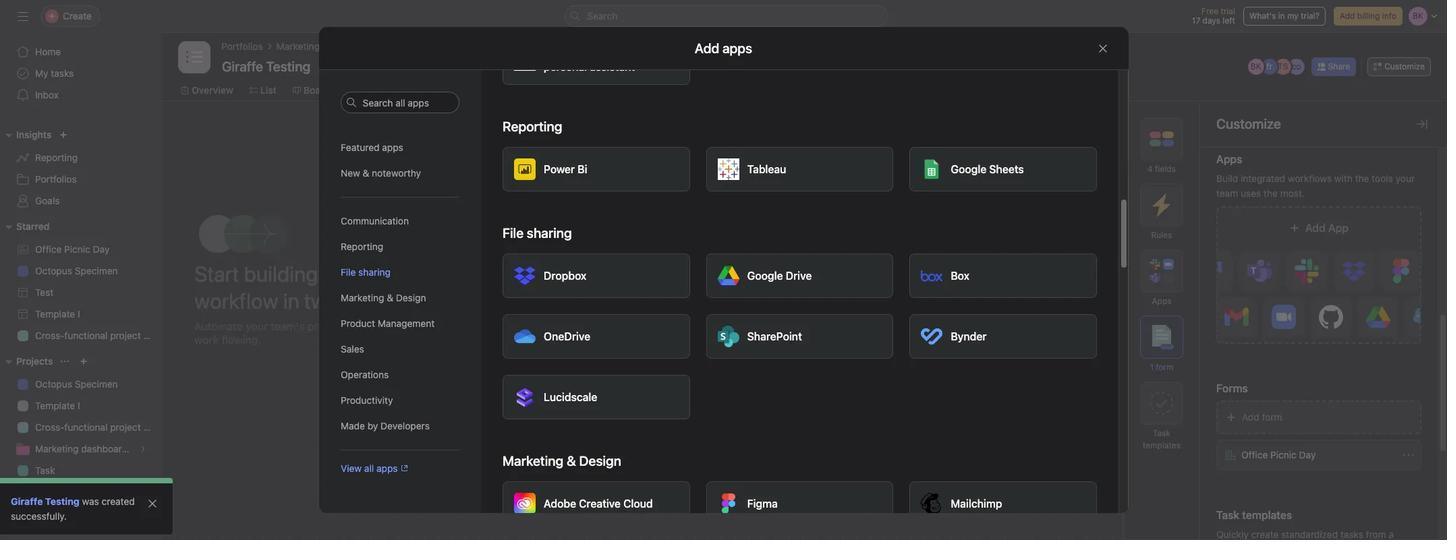 Task type: vqa. For each thing, say whether or not it's contained in the screenshot.
on track dropdown button
no



Task type: describe. For each thing, give the bounding box(es) containing it.
tasks inside 'link'
[[51, 67, 74, 79]]

picnic inside starred element
[[64, 244, 90, 255]]

build integrated workflows with the tools your team uses the most.
[[1216, 173, 1415, 199]]

trial?
[[1301, 11, 1320, 21]]

3
[[782, 279, 787, 289]]

tasks inside when tasks move to this section, what should happen automatically?
[[793, 314, 814, 325]]

share button
[[1311, 57, 1356, 76]]

project inside starred element
[[110, 330, 141, 341]]

adobe
[[543, 498, 576, 510]]

projects element
[[0, 349, 162, 528]]

office picnic day for the office picnic day button to the right
[[1241, 449, 1316, 461]]

reporting button
[[340, 234, 459, 260]]

mailchimp image
[[921, 493, 942, 515]]

are
[[536, 228, 555, 244]]

form for 1 form
[[1156, 362, 1174, 372]]

sales button
[[340, 337, 459, 362]]

adobe creative cloud image
[[514, 493, 535, 515]]

cross-functional project plan for first cross-functional project plan link from the top
[[35, 330, 162, 341]]

template inside starred element
[[35, 308, 75, 320]]

set assignee button
[[766, 346, 975, 380]]

i inside projects element
[[78, 400, 80, 412]]

giraffe
[[11, 496, 43, 507]]

bk
[[1251, 61, 1261, 72]]

dashboard inside projects element
[[81, 486, 128, 498]]

forms for add form
[[1216, 383, 1248, 395]]

your left team's
[[246, 320, 268, 333]]

dropbox button
[[502, 254, 690, 298]]

view all apps
[[340, 463, 397, 474]]

day for office picnic day link
[[93, 244, 110, 255]]

figma image
[[717, 493, 739, 515]]

add for add app
[[1305, 222, 1326, 234]]

marketing inside marketing & design button
[[340, 292, 384, 304]]

giraffe testing link
[[11, 496, 79, 507]]

specimen inside starred element
[[75, 265, 118, 277]]

sales
[[340, 343, 364, 355]]

marketing & design
[[502, 453, 621, 469]]

1 horizontal spatial office picnic day button
[[1216, 440, 1421, 471]]

ido things, your personal assistant image
[[514, 49, 535, 71]]

add for add form
[[1242, 412, 1259, 423]]

operations button
[[340, 362, 459, 388]]

figma button
[[706, 482, 893, 526]]

dashboard
[[574, 84, 623, 96]]

overview
[[192, 84, 233, 96]]

happen
[[768, 327, 798, 337]]

1 vertical spatial the
[[1264, 188, 1278, 199]]

office for office picnic day link
[[35, 244, 62, 255]]

my tasks
[[35, 67, 74, 79]]

projects button
[[0, 354, 53, 370]]

2 project from the top
[[110, 422, 141, 433]]

productivity button
[[340, 388, 459, 414]]

personal assistant
[[543, 61, 635, 73]]

product management button
[[340, 311, 459, 337]]

calendar
[[422, 84, 462, 96]]

starred button
[[0, 219, 50, 235]]

product management
[[340, 318, 434, 329]]

1
[[1150, 362, 1154, 372]]

onedrive
[[543, 331, 590, 343]]

add form
[[1242, 412, 1282, 423]]

sharepoint
[[747, 331, 802, 343]]

1 cross-functional project plan link from the top
[[8, 325, 162, 347]]

0 vertical spatial marketing dashboard
[[276, 40, 369, 52]]

office for the top the office picnic day button
[[515, 352, 542, 364]]

home
[[35, 46, 61, 57]]

noteworthy
[[372, 167, 421, 179]]

& for design
[[386, 292, 393, 304]]

box
[[950, 270, 969, 282]]

messages link
[[639, 83, 694, 98]]

inbox
[[35, 89, 59, 101]]

0 vertical spatial office picnic day button
[[490, 343, 700, 374]]

i inside starred element
[[78, 308, 80, 320]]

featured
[[340, 142, 379, 153]]

mailchimp button
[[909, 482, 1097, 526]]

lucidscale image
[[514, 387, 535, 408]]

automatically?
[[800, 327, 857, 337]]

tableau image
[[717, 159, 739, 180]]

design
[[396, 292, 426, 304]]

list link
[[250, 83, 276, 98]]

lucidscale button
[[502, 375, 690, 420]]

cross- inside projects element
[[35, 422, 64, 433]]

what
[[899, 314, 919, 325]]

how are tasks being added to this project?
[[505, 228, 685, 262]]

1 horizontal spatial picnic
[[545, 352, 571, 364]]

close image
[[147, 499, 158, 509]]

adobe creative cloud
[[543, 498, 653, 510]]

sharepoint image
[[717, 326, 739, 347]]

google drive button
[[706, 254, 893, 298]]

left
[[1223, 16, 1235, 26]]

most.
[[1280, 188, 1305, 199]]

operations
[[340, 369, 388, 381]]

task for task templates
[[1153, 428, 1170, 439]]

when
[[768, 314, 791, 325]]

insights button
[[0, 127, 52, 143]]

2 template i link from the top
[[8, 395, 154, 417]]

1 vertical spatial apps
[[376, 463, 397, 474]]

featured apps button
[[340, 135, 459, 161]]

global element
[[0, 33, 162, 114]]

in inside start building your workflow in two minutes automate your team's process and keep work flowing.
[[283, 288, 299, 314]]

plan for first cross-functional project plan link from the top
[[143, 330, 162, 341]]

office picnic day for the top the office picnic day button
[[515, 352, 590, 364]]

insights
[[16, 129, 52, 140]]

apps inside "button"
[[382, 142, 403, 153]]

process
[[307, 320, 347, 333]]

4 fields
[[1148, 164, 1176, 174]]

fr
[[1266, 61, 1272, 72]]

power bi
[[543, 163, 587, 175]]

your inside ido things, your personal assistant
[[605, 47, 627, 59]]

0 horizontal spatial marketing dashboard link
[[8, 482, 154, 503]]

dropbox image
[[514, 265, 535, 287]]

0 vertical spatial the
[[1355, 173, 1369, 184]]

adobe creative cloud button
[[502, 482, 690, 526]]

section
[[808, 252, 845, 264]]

goals link
[[8, 190, 154, 212]]

power bi image
[[514, 159, 535, 180]]

made
[[340, 420, 365, 432]]

google sheets image
[[921, 159, 942, 180]]

0 horizontal spatial customize
[[1216, 116, 1281, 132]]

home link
[[8, 41, 154, 63]]

cross- inside starred element
[[35, 330, 64, 341]]

tableau button
[[706, 147, 893, 192]]

google sheets button
[[909, 147, 1097, 192]]

add apps
[[695, 40, 752, 56]]

cross-functional project plan for second cross-functional project plan link from the top of the page
[[35, 422, 162, 433]]

google drive image
[[717, 265, 739, 287]]

your inside build integrated workflows with the tools your team uses the most.
[[1396, 173, 1415, 184]]

board link
[[293, 83, 330, 98]]

octopus for first octopus specimen link from the bottom of the page
[[35, 378, 72, 390]]

new
[[340, 167, 360, 179]]

file
[[340, 266, 355, 278]]

file sharing
[[502, 225, 572, 241]]

co
[[1292, 61, 1301, 72]]

bynder button
[[909, 314, 1097, 359]]

list
[[260, 84, 276, 96]]

set
[[791, 357, 806, 368]]

customize inside dropdown button
[[1385, 61, 1425, 72]]

integrated
[[1241, 173, 1285, 184]]

tasks inside how are tasks being added to this project?
[[558, 228, 591, 244]]



Task type: locate. For each thing, give the bounding box(es) containing it.
invite button
[[13, 511, 71, 535]]

functional down test link
[[64, 330, 108, 341]]

functional up marketing dashboards
[[64, 422, 108, 433]]

&
[[362, 167, 369, 179], [386, 292, 393, 304]]

0 vertical spatial in
[[1278, 11, 1285, 21]]

0 horizontal spatial forms
[[490, 325, 515, 335]]

projects
[[16, 356, 53, 367]]

0 vertical spatial cross-functional project plan link
[[8, 325, 162, 347]]

1 octopus specimen link from the top
[[8, 260, 154, 282]]

manually
[[518, 285, 557, 297]]

2 vertical spatial picnic
[[1270, 449, 1297, 461]]

1 cross- from the top
[[35, 330, 64, 341]]

1 horizontal spatial forms
[[1216, 383, 1248, 395]]

starred element
[[0, 215, 162, 349]]

0 vertical spatial octopus specimen link
[[8, 260, 154, 282]]

task templates
[[1216, 509, 1292, 522]]

0 vertical spatial template i
[[35, 308, 80, 320]]

2 octopus specimen from the top
[[35, 378, 118, 390]]

tasks right my
[[51, 67, 74, 79]]

timeline link
[[346, 83, 395, 98]]

1 horizontal spatial in
[[1278, 11, 1285, 21]]

octopus for octopus specimen link within the starred element
[[35, 265, 72, 277]]

portfolios inside insights element
[[35, 173, 77, 185]]

team's
[[271, 320, 305, 333]]

1 horizontal spatial marketing dashboard
[[276, 40, 369, 52]]

functional inside projects element
[[64, 422, 108, 433]]

reporting
[[502, 119, 562, 134], [35, 152, 78, 163], [340, 241, 383, 252]]

project up dashboards
[[110, 422, 141, 433]]

1 horizontal spatial to
[[839, 314, 847, 325]]

cross-functional project plan down test link
[[35, 330, 162, 341]]

0 vertical spatial picnic
[[64, 244, 90, 255]]

day up test link
[[93, 244, 110, 255]]

1 horizontal spatial task
[[1153, 428, 1170, 439]]

marketing & design button
[[340, 285, 459, 311]]

add billing info button
[[1334, 7, 1403, 26]]

1 vertical spatial project
[[110, 422, 141, 433]]

file sharing button
[[340, 260, 459, 285]]

1 vertical spatial office picnic day button
[[1216, 440, 1421, 471]]

2 cross-functional project plan link from the top
[[8, 417, 162, 439]]

2 functional from the top
[[64, 422, 108, 433]]

octopus specimen for first octopus specimen link from the bottom of the page
[[35, 378, 118, 390]]

product
[[340, 318, 375, 329]]

marketing up task link
[[35, 443, 79, 455]]

with
[[1334, 173, 1353, 184]]

office for the office picnic day button to the right
[[1241, 449, 1268, 461]]

bynder
[[950, 331, 986, 343]]

untitled section button
[[766, 246, 975, 270]]

0 horizontal spatial office picnic day button
[[490, 343, 700, 374]]

marketing dashboard up add to starred image
[[276, 40, 369, 52]]

2 vertical spatial add
[[1242, 412, 1259, 423]]

your right tools
[[1396, 173, 1415, 184]]

reporting down 'insights'
[[35, 152, 78, 163]]

starred
[[16, 221, 50, 232]]

2 octopus specimen link from the top
[[8, 374, 154, 395]]

cross-functional project plan inside projects element
[[35, 422, 162, 433]]

marketing dashboard
[[276, 40, 369, 52], [35, 486, 128, 498]]

apps up noteworthy
[[382, 142, 403, 153]]

hide sidebar image
[[18, 11, 28, 22]]

0 horizontal spatial apps
[[1152, 296, 1172, 306]]

template inside projects element
[[35, 400, 75, 412]]

day
[[93, 244, 110, 255], [573, 352, 590, 364], [1299, 449, 1316, 461]]

2 template from the top
[[35, 400, 75, 412]]

office picnic day button up lucidscale button
[[490, 343, 700, 374]]

tasks up this project?
[[558, 228, 591, 244]]

1 vertical spatial picnic
[[545, 352, 571, 364]]

i up marketing dashboards
[[78, 400, 80, 412]]

customize up integrated
[[1216, 116, 1281, 132]]

2 horizontal spatial reporting
[[502, 119, 562, 134]]

google drive
[[747, 270, 812, 282]]

task inside task templates
[[1153, 428, 1170, 439]]

plan inside starred element
[[143, 330, 162, 341]]

1 project from the top
[[110, 330, 141, 341]]

office picnic day down add form
[[1241, 449, 1316, 461]]

office picnic day inside starred element
[[35, 244, 110, 255]]

day down onedrive
[[573, 352, 590, 364]]

1 vertical spatial functional
[[64, 422, 108, 433]]

office down add form
[[1241, 449, 1268, 461]]

template i link up marketing dashboards
[[8, 395, 154, 417]]

task up templates
[[1153, 428, 1170, 439]]

communication button
[[340, 208, 459, 234]]

reporting inside "link"
[[35, 152, 78, 163]]

specimen
[[75, 265, 118, 277], [75, 378, 118, 390]]

customize
[[1385, 61, 1425, 72], [1216, 116, 1281, 132]]

plan for second cross-functional project plan link from the top of the page
[[143, 422, 162, 433]]

i down test link
[[78, 308, 80, 320]]

1 vertical spatial octopus
[[35, 378, 72, 390]]

octopus inside starred element
[[35, 265, 72, 277]]

to left this
[[839, 314, 847, 325]]

what's in my trial?
[[1249, 11, 1320, 21]]

1 vertical spatial portfolios link
[[8, 169, 154, 190]]

add for add billing info
[[1340, 11, 1355, 21]]

0 vertical spatial plan
[[143, 330, 162, 341]]

day down add form button
[[1299, 449, 1316, 461]]

1 horizontal spatial office
[[515, 352, 542, 364]]

marketing dashboard down task link
[[35, 486, 128, 498]]

2 cross-functional project plan from the top
[[35, 422, 162, 433]]

office picnic day
[[35, 244, 110, 255], [515, 352, 590, 364], [1241, 449, 1316, 461]]

management
[[377, 318, 434, 329]]

office picnic day for office picnic day link
[[35, 244, 110, 255]]

portfolios up goals
[[35, 173, 77, 185]]

office picnic day button down add form button
[[1216, 440, 1421, 471]]

ido
[[543, 47, 562, 59]]

octopus specimen for octopus specimen link within the starred element
[[35, 265, 118, 277]]

1 vertical spatial template i
[[35, 400, 80, 412]]

your up two minutes
[[323, 261, 363, 287]]

apps up build
[[1216, 153, 1242, 165]]

tasks left "move" on the bottom of the page
[[793, 314, 814, 325]]

templates
[[1143, 441, 1181, 451]]

0 vertical spatial reporting
[[502, 119, 562, 134]]

workflows
[[1288, 173, 1332, 184]]

tools
[[1372, 173, 1393, 184]]

1 vertical spatial octopus specimen
[[35, 378, 118, 390]]

in left my
[[1278, 11, 1285, 21]]

plan inside projects element
[[143, 422, 162, 433]]

1 horizontal spatial form
[[1262, 412, 1282, 423]]

2 plan from the top
[[143, 422, 162, 433]]

cross-functional project plan link up marketing dashboards
[[8, 417, 162, 439]]

form inside button
[[1262, 412, 1282, 423]]

template i down test
[[35, 308, 80, 320]]

1 vertical spatial cross-functional project plan link
[[8, 417, 162, 439]]

portfolios up list link
[[221, 40, 263, 52]]

octopus specimen inside starred element
[[35, 265, 118, 277]]

octopus specimen link inside starred element
[[8, 260, 154, 282]]

office picnic day link
[[8, 239, 154, 260]]

task inside projects element
[[35, 465, 55, 476]]

marketing up board link
[[276, 40, 320, 52]]

1 horizontal spatial the
[[1355, 173, 1369, 184]]

1 vertical spatial &
[[386, 292, 393, 304]]

None text field
[[219, 54, 314, 78]]

your up personal assistant
[[605, 47, 627, 59]]

office picnic day up test link
[[35, 244, 110, 255]]

portfolios link up goals
[[8, 169, 154, 190]]

task up "giraffe testing" link
[[35, 465, 55, 476]]

box image
[[921, 265, 942, 287]]

marketing down 'file sharing'
[[340, 292, 384, 304]]

messages
[[650, 84, 694, 96]]

cross-functional project plan inside starred element
[[35, 330, 162, 341]]

productivity
[[340, 395, 393, 406]]

office down the onedrive image
[[515, 352, 542, 364]]

octopus up test
[[35, 265, 72, 277]]

should
[[921, 314, 947, 325]]

fields
[[1155, 164, 1176, 174]]

& for noteworthy
[[362, 167, 369, 179]]

template i link down test
[[8, 304, 154, 325]]

1 vertical spatial form
[[1262, 412, 1282, 423]]

1 specimen from the top
[[75, 265, 118, 277]]

functional for first cross-functional project plan link from the top
[[64, 330, 108, 341]]

17
[[1192, 16, 1200, 26]]

1 vertical spatial template i link
[[8, 395, 154, 417]]

0 vertical spatial office picnic day
[[35, 244, 110, 255]]

marketing & design
[[340, 292, 426, 304]]

plan
[[143, 330, 162, 341], [143, 422, 162, 433]]

bynder image
[[921, 326, 942, 347]]

new & noteworthy
[[340, 167, 421, 179]]

2 vertical spatial office
[[1241, 449, 1268, 461]]

add
[[1340, 11, 1355, 21], [1305, 222, 1326, 234], [1242, 412, 1259, 423]]

creative cloud
[[579, 498, 653, 510]]

reporting down workflow
[[502, 119, 562, 134]]

template i up marketing dashboards link
[[35, 400, 80, 412]]

marketing dashboards link
[[8, 439, 154, 460]]

1 horizontal spatial office picnic day
[[515, 352, 590, 364]]

1 vertical spatial marketing dashboard
[[35, 486, 128, 498]]

picnic down onedrive
[[545, 352, 571, 364]]

0 horizontal spatial in
[[283, 288, 299, 314]]

reporting up 'file sharing'
[[340, 241, 383, 252]]

0 horizontal spatial dashboard
[[81, 486, 128, 498]]

1 plan from the top
[[143, 330, 162, 341]]

template i inside starred element
[[35, 308, 80, 320]]

1 horizontal spatial portfolios link
[[221, 39, 263, 54]]

cross-functional project plan link down test link
[[8, 325, 162, 347]]

add form button
[[1216, 401, 1421, 434]]

1 horizontal spatial day
[[573, 352, 590, 364]]

marketing up "successfully." on the bottom left of page
[[35, 486, 79, 498]]

forms
[[490, 325, 515, 335], [1216, 383, 1248, 395]]

& left design
[[386, 292, 393, 304]]

octopus specimen link down projects
[[8, 374, 154, 395]]

0 horizontal spatial add
[[1242, 412, 1259, 423]]

2 octopus from the top
[[35, 378, 72, 390]]

2 vertical spatial office picnic day
[[1241, 449, 1316, 461]]

reporting inside button
[[340, 241, 383, 252]]

0 horizontal spatial to
[[673, 228, 685, 244]]

project down test link
[[110, 330, 141, 341]]

0 vertical spatial customize
[[1385, 61, 1425, 72]]

functional inside starred element
[[64, 330, 108, 341]]

1 horizontal spatial apps
[[1216, 153, 1242, 165]]

communication
[[340, 215, 409, 227]]

to inside when tasks move to this section, what should happen automatically?
[[839, 314, 847, 325]]

marketing up adobe creative cloud image
[[502, 453, 563, 469]]

0 horizontal spatial the
[[1264, 188, 1278, 199]]

0 vertical spatial task
[[1153, 428, 1170, 439]]

forms up add form
[[1216, 383, 1248, 395]]

what's in my trial? button
[[1243, 7, 1326, 26]]

build
[[1216, 173, 1238, 184]]

0 vertical spatial marketing dashboard link
[[276, 39, 369, 54]]

task for task
[[35, 465, 55, 476]]

0 horizontal spatial office picnic day
[[35, 244, 110, 255]]

specimen up dashboards
[[75, 378, 118, 390]]

0 horizontal spatial day
[[93, 244, 110, 255]]

marketing inside marketing dashboards link
[[35, 443, 79, 455]]

& right new
[[362, 167, 369, 179]]

app
[[1328, 222, 1349, 234]]

0 vertical spatial octopus
[[35, 265, 72, 277]]

office
[[35, 244, 62, 255], [515, 352, 542, 364], [1241, 449, 1268, 461]]

free
[[1202, 6, 1218, 16]]

octopus specimen inside projects element
[[35, 378, 118, 390]]

2 i from the top
[[78, 400, 80, 412]]

2 horizontal spatial office picnic day
[[1241, 449, 1316, 461]]

0 vertical spatial form
[[1156, 362, 1174, 372]]

1 horizontal spatial &
[[386, 292, 393, 304]]

0 vertical spatial functional
[[64, 330, 108, 341]]

0 vertical spatial octopus specimen
[[35, 265, 118, 277]]

1 vertical spatial reporting
[[35, 152, 78, 163]]

cross- up marketing dashboards link
[[35, 422, 64, 433]]

tasks down the section
[[834, 279, 854, 289]]

testing
[[45, 496, 79, 507]]

made by developers button
[[340, 414, 459, 439]]

developers
[[380, 420, 429, 432]]

add to starred image
[[339, 61, 350, 72]]

onedrive image
[[514, 326, 535, 347]]

insights element
[[0, 123, 162, 215]]

Search all apps text field
[[340, 92, 459, 113]]

form for add form
[[1262, 412, 1282, 423]]

functional for second cross-functional project plan link from the top of the page
[[64, 422, 108, 433]]

2 template i from the top
[[35, 400, 80, 412]]

workflow link
[[478, 83, 531, 98]]

automate
[[194, 320, 243, 333]]

to inside how are tasks being added to this project?
[[673, 228, 685, 244]]

the down integrated
[[1264, 188, 1278, 199]]

octopus inside projects element
[[35, 378, 72, 390]]

1 horizontal spatial dashboard
[[322, 40, 369, 52]]

1 vertical spatial in
[[283, 288, 299, 314]]

view
[[340, 463, 361, 474]]

3 incomplete tasks
[[782, 279, 854, 289]]

building
[[244, 261, 318, 287]]

picnic down add form
[[1270, 449, 1297, 461]]

0 vertical spatial apps
[[382, 142, 403, 153]]

in up team's
[[283, 288, 299, 314]]

cross- up projects
[[35, 330, 64, 341]]

0 vertical spatial project
[[110, 330, 141, 341]]

marketing dashboard inside projects element
[[35, 486, 128, 498]]

octopus specimen down office picnic day link
[[35, 265, 118, 277]]

free trial 17 days left
[[1192, 6, 1235, 26]]

1 template i from the top
[[35, 308, 80, 320]]

search list box
[[564, 5, 888, 27]]

your
[[605, 47, 627, 59], [1396, 173, 1415, 184], [323, 261, 363, 287], [246, 320, 268, 333]]

1 functional from the top
[[64, 330, 108, 341]]

1 vertical spatial octopus specimen link
[[8, 374, 154, 395]]

1 octopus specimen from the top
[[35, 265, 118, 277]]

ido things, your personal assistant button
[[502, 35, 690, 85]]

1 template from the top
[[35, 308, 75, 320]]

0 vertical spatial i
[[78, 308, 80, 320]]

my tasks link
[[8, 63, 154, 84]]

inbox link
[[8, 84, 154, 106]]

in
[[1278, 11, 1285, 21], [283, 288, 299, 314]]

octopus down projects
[[35, 378, 72, 390]]

0 vertical spatial day
[[93, 244, 110, 255]]

days
[[1203, 16, 1220, 26]]

two minutes
[[304, 288, 417, 314]]

0 horizontal spatial portfolios link
[[8, 169, 154, 190]]

2 specimen from the top
[[75, 378, 118, 390]]

0 vertical spatial portfolios
[[221, 40, 263, 52]]

2 vertical spatial day
[[1299, 449, 1316, 461]]

dashboard down task link
[[81, 486, 128, 498]]

apps down the 'rules'
[[1152, 296, 1172, 306]]

keep
[[372, 320, 396, 333]]

close details image
[[1417, 119, 1428, 130]]

lucidscale
[[543, 391, 597, 403]]

dashboard up add to starred image
[[322, 40, 369, 52]]

0 horizontal spatial form
[[1156, 362, 1174, 372]]

1 vertical spatial apps
[[1152, 296, 1172, 306]]

billing
[[1357, 11, 1380, 21]]

list image
[[186, 49, 202, 65]]

add inside button
[[1305, 222, 1326, 234]]

2 horizontal spatial add
[[1340, 11, 1355, 21]]

board
[[303, 84, 330, 96]]

day for the office picnic day button to the right
[[1299, 449, 1316, 461]]

0 horizontal spatial portfolios
[[35, 173, 77, 185]]

0 vertical spatial add
[[1340, 11, 1355, 21]]

octopus specimen
[[35, 265, 118, 277], [35, 378, 118, 390]]

task templates
[[1143, 428, 1181, 451]]

to right added
[[673, 228, 685, 244]]

forms down dropbox image
[[490, 325, 515, 335]]

0 vertical spatial &
[[362, 167, 369, 179]]

portfolios link up list link
[[221, 39, 263, 54]]

1 vertical spatial portfolios
[[35, 173, 77, 185]]

figma
[[747, 498, 777, 510]]

1 vertical spatial dashboard
[[81, 486, 128, 498]]

move
[[816, 314, 837, 325]]

office down starred
[[35, 244, 62, 255]]

0 vertical spatial forms
[[490, 325, 515, 335]]

1 vertical spatial marketing dashboard link
[[8, 482, 154, 503]]

added
[[631, 228, 669, 244]]

& inside new & noteworthy button
[[362, 167, 369, 179]]

0 horizontal spatial &
[[362, 167, 369, 179]]

& inside marketing & design button
[[386, 292, 393, 304]]

in inside button
[[1278, 11, 1285, 21]]

1 octopus from the top
[[35, 265, 72, 277]]

0 horizontal spatial office
[[35, 244, 62, 255]]

office picnic day down onedrive
[[515, 352, 590, 364]]

team
[[1216, 188, 1238, 199]]

the right with
[[1355, 173, 1369, 184]]

octopus specimen link up test
[[8, 260, 154, 282]]

1 horizontal spatial reporting
[[340, 241, 383, 252]]

how
[[505, 228, 533, 244]]

calendar link
[[411, 83, 462, 98]]

template i inside projects element
[[35, 400, 80, 412]]

1 vertical spatial office picnic day
[[515, 352, 590, 364]]

1 template i link from the top
[[8, 304, 154, 325]]

functional
[[64, 330, 108, 341], [64, 422, 108, 433]]

0 vertical spatial template
[[35, 308, 75, 320]]

template down test
[[35, 308, 75, 320]]

picnic up test link
[[64, 244, 90, 255]]

day inside starred element
[[93, 244, 110, 255]]

cross-functional project plan up dashboards
[[35, 422, 162, 433]]

invite
[[38, 517, 62, 528]]

2 cross- from the top
[[35, 422, 64, 433]]

4
[[1148, 164, 1153, 174]]

customize down info
[[1385, 61, 1425, 72]]

1 horizontal spatial marketing dashboard link
[[276, 39, 369, 54]]

1 vertical spatial specimen
[[75, 378, 118, 390]]

specimen inside projects element
[[75, 378, 118, 390]]

2 horizontal spatial picnic
[[1270, 449, 1297, 461]]

0 vertical spatial cross-
[[35, 330, 64, 341]]

1 horizontal spatial add
[[1305, 222, 1326, 234]]

apps right all
[[376, 463, 397, 474]]

1 i from the top
[[78, 308, 80, 320]]

search
[[587, 10, 618, 22]]

1 horizontal spatial customize
[[1385, 61, 1425, 72]]

octopus specimen down projects
[[35, 378, 118, 390]]

template down projects
[[35, 400, 75, 412]]

0 horizontal spatial picnic
[[64, 244, 90, 255]]

office inside office picnic day link
[[35, 244, 62, 255]]

close this dialog image
[[1097, 43, 1108, 54]]

1 cross-functional project plan from the top
[[35, 330, 162, 341]]

1 vertical spatial i
[[78, 400, 80, 412]]

start building your workflow in two minutes automate your team's process and keep work flowing.
[[194, 261, 417, 346]]

1 vertical spatial plan
[[143, 422, 162, 433]]

my
[[1287, 11, 1299, 21]]

0 vertical spatial portfolios link
[[221, 39, 263, 54]]

day for the top the office picnic day button
[[573, 352, 590, 364]]

1 vertical spatial customize
[[1216, 116, 1281, 132]]

uses
[[1241, 188, 1261, 199]]

specimen down office picnic day link
[[75, 265, 118, 277]]

forms for office picnic day
[[490, 325, 515, 335]]



